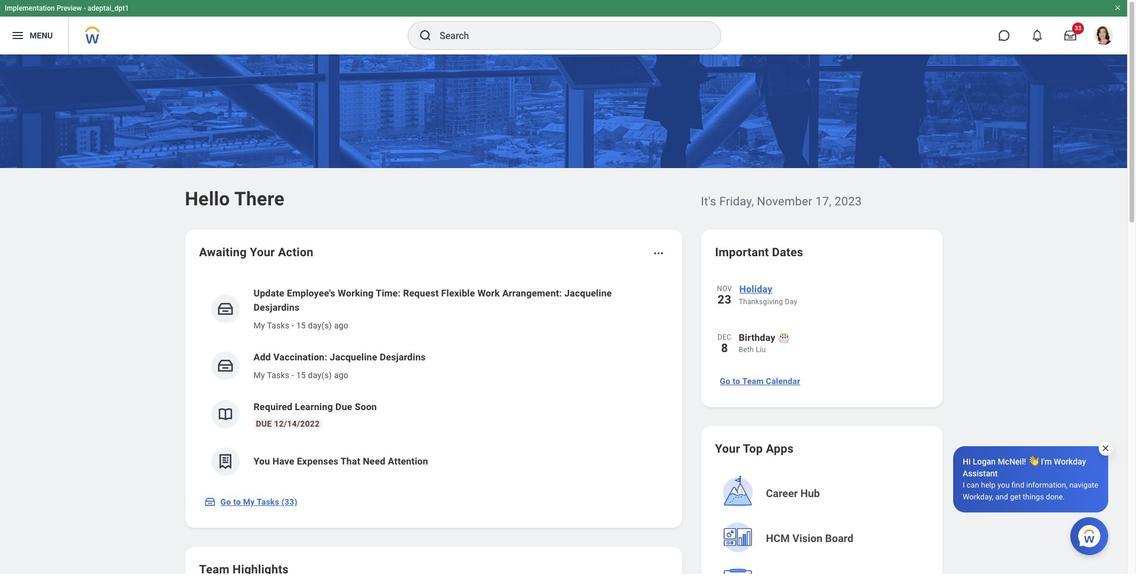 Task type: describe. For each thing, give the bounding box(es) containing it.
career hub
[[766, 487, 821, 500]]

can
[[967, 481, 980, 490]]

add
[[254, 352, 271, 363]]

expenses
[[297, 456, 339, 467]]

it's
[[701, 194, 717, 208]]

hi logan mcneil! 👋 i'm workday assistant i can help you find information, navigate workday, and get things done.
[[963, 457, 1099, 502]]

dec
[[718, 333, 732, 342]]

have
[[273, 456, 295, 467]]

to for team
[[733, 377, 741, 386]]

tasks for middle inbox 'icon'
[[267, 371, 290, 380]]

1 vertical spatial jacqueline
[[330, 352, 377, 363]]

learning
[[295, 401, 333, 413]]

👋
[[1029, 457, 1040, 467]]

thanksgiving
[[739, 298, 784, 306]]

1 vertical spatial desjardins
[[380, 352, 426, 363]]

jacqueline inside update employee's working time: request flexible work arrangement: jacqueline desjardins
[[565, 288, 612, 299]]

preview
[[57, 4, 82, 12]]

1 my tasks - 15 day(s) ago from the top
[[254, 321, 349, 330]]

you have expenses that need attention
[[254, 456, 428, 467]]

add vaccination: jacqueline desjardins
[[254, 352, 426, 363]]

working
[[338, 288, 374, 299]]

23
[[718, 292, 732, 307]]

notifications large image
[[1032, 30, 1044, 41]]

vision
[[793, 532, 823, 545]]

mcneil!
[[998, 457, 1027, 467]]

beth
[[739, 346, 754, 354]]

career hub button
[[717, 472, 930, 515]]

go to team calendar button
[[716, 369, 806, 393]]

menu
[[30, 31, 53, 40]]

important dates
[[716, 245, 804, 259]]

i'm
[[1042, 457, 1053, 467]]

liu
[[756, 346, 766, 354]]

inbox large image
[[1065, 30, 1077, 41]]

hcm vision board
[[766, 532, 854, 545]]

my for middle inbox 'icon'
[[254, 371, 265, 380]]

tasks for top inbox 'icon'
[[267, 321, 290, 330]]

dashboard expenses image
[[216, 453, 234, 471]]

2023
[[835, 194, 862, 208]]

update employee's working time: request flexible work arrangement: jacqueline desjardins
[[254, 288, 612, 313]]

workday,
[[963, 493, 994, 502]]

0 vertical spatial inbox image
[[216, 300, 234, 318]]

desjardins inside update employee's working time: request flexible work arrangement: jacqueline desjardins
[[254, 302, 300, 313]]

adeptai_dpt1
[[88, 4, 129, 12]]

2 day(s) from the top
[[308, 371, 332, 380]]

vaccination:
[[273, 352, 328, 363]]

awaiting
[[199, 245, 247, 259]]

friday,
[[720, 194, 754, 208]]

board
[[826, 532, 854, 545]]

x image
[[1102, 444, 1111, 453]]

hub
[[801, 487, 821, 500]]

0 horizontal spatial your
[[250, 245, 275, 259]]

holiday thanksgiving day
[[739, 284, 798, 306]]

1 day(s) from the top
[[308, 321, 332, 330]]

my for top inbox 'icon'
[[254, 321, 265, 330]]

close environment banner image
[[1115, 4, 1122, 11]]

go for go to team calendar
[[720, 377, 731, 386]]

15 for top inbox 'icon'
[[296, 321, 306, 330]]

implementation preview -   adeptai_dpt1
[[5, 4, 129, 12]]

important dates element
[[716, 275, 929, 367]]

assistant
[[963, 469, 998, 478]]

you
[[998, 481, 1010, 490]]

awaiting your action list
[[199, 277, 668, 486]]

hi
[[963, 457, 971, 467]]

done.
[[1047, 493, 1066, 502]]

help
[[982, 481, 996, 490]]

- inside "menu" banner
[[84, 4, 86, 12]]

hello there
[[185, 188, 285, 210]]

information,
[[1027, 481, 1068, 490]]

employee's
[[287, 288, 336, 299]]

you have expenses that need attention button
[[199, 438, 668, 486]]

need
[[363, 456, 386, 467]]

implementation
[[5, 4, 55, 12]]

go to my tasks (33) button
[[199, 490, 305, 514]]

get
[[1011, 493, 1022, 502]]

33
[[1075, 25, 1082, 31]]

15 for middle inbox 'icon'
[[296, 371, 306, 380]]

i
[[963, 481, 965, 490]]

2 my tasks - 15 day(s) ago from the top
[[254, 371, 349, 380]]

1 vertical spatial due
[[256, 419, 272, 429]]

and
[[996, 493, 1009, 502]]

it's friday, november 17, 2023
[[701, 194, 862, 208]]

team
[[743, 377, 764, 386]]

request
[[403, 288, 439, 299]]

calendar
[[766, 377, 801, 386]]

my inside button
[[243, 497, 255, 507]]

- for middle inbox 'icon'
[[292, 371, 294, 380]]

awaiting your action
[[199, 245, 314, 259]]

menu button
[[0, 17, 68, 54]]

that
[[341, 456, 361, 467]]



Task type: locate. For each thing, give the bounding box(es) containing it.
your left action
[[250, 245, 275, 259]]

go for go to my tasks (33)
[[221, 497, 231, 507]]

0 vertical spatial ago
[[334, 321, 349, 330]]

go to my tasks (33)
[[221, 497, 298, 507]]

inbox image down awaiting
[[216, 300, 234, 318]]

1 vertical spatial 15
[[296, 371, 306, 380]]

0 horizontal spatial desjardins
[[254, 302, 300, 313]]

jacqueline up soon
[[330, 352, 377, 363]]

0 vertical spatial my tasks - 15 day(s) ago
[[254, 321, 349, 330]]

17,
[[816, 194, 832, 208]]

inbox image left add
[[216, 357, 234, 375]]

my up add
[[254, 321, 265, 330]]

tasks inside go to my tasks (33) button
[[257, 497, 279, 507]]

1 vertical spatial day(s)
[[308, 371, 332, 380]]

1 vertical spatial ago
[[334, 371, 349, 380]]

your
[[250, 245, 275, 259], [716, 442, 741, 456]]

your left top
[[716, 442, 741, 456]]

apps
[[766, 442, 794, 456]]

to for my
[[233, 497, 241, 507]]

go inside button
[[221, 497, 231, 507]]

hello
[[185, 188, 230, 210]]

required
[[254, 401, 293, 413]]

Search Workday  search field
[[440, 22, 697, 49]]

my down add
[[254, 371, 265, 380]]

0 vertical spatial my
[[254, 321, 265, 330]]

1 vertical spatial -
[[292, 321, 294, 330]]

required learning due soon
[[254, 401, 377, 413]]

book open image
[[216, 406, 234, 423]]

1 vertical spatial tasks
[[267, 371, 290, 380]]

ago up the add vaccination: jacqueline desjardins
[[334, 321, 349, 330]]

nov
[[718, 285, 733, 293]]

0 horizontal spatial jacqueline
[[330, 352, 377, 363]]

- down the vaccination:
[[292, 371, 294, 380]]

my
[[254, 321, 265, 330], [254, 371, 265, 380], [243, 497, 255, 507]]

day
[[785, 298, 798, 306]]

action
[[278, 245, 314, 259]]

to left the team
[[733, 377, 741, 386]]

1 15 from the top
[[296, 321, 306, 330]]

(33)
[[282, 497, 298, 507]]

flexible
[[441, 288, 475, 299]]

career
[[766, 487, 798, 500]]

update
[[254, 288, 285, 299]]

related actions image
[[653, 247, 665, 259]]

to down dashboard expenses 'image'
[[233, 497, 241, 507]]

desjardins
[[254, 302, 300, 313], [380, 352, 426, 363]]

0 vertical spatial tasks
[[267, 321, 290, 330]]

search image
[[419, 28, 433, 43]]

menu banner
[[0, 0, 1128, 54]]

ago down the add vaccination: jacqueline desjardins
[[334, 371, 349, 380]]

go left the team
[[720, 377, 731, 386]]

1 vertical spatial inbox image
[[216, 357, 234, 375]]

logan
[[973, 457, 996, 467]]

things
[[1024, 493, 1045, 502]]

due down required
[[256, 419, 272, 429]]

12/14/2022
[[274, 419, 320, 429]]

-
[[84, 4, 86, 12], [292, 321, 294, 330], [292, 371, 294, 380]]

🎂
[[778, 332, 790, 343]]

go down dashboard expenses 'image'
[[221, 497, 231, 507]]

2 vertical spatial -
[[292, 371, 294, 380]]

birthday
[[739, 332, 776, 343]]

there
[[234, 188, 285, 210]]

8
[[722, 341, 729, 355]]

2 vertical spatial tasks
[[257, 497, 279, 507]]

top
[[743, 442, 763, 456]]

33 button
[[1058, 22, 1085, 49]]

tasks left (33) on the bottom left of the page
[[257, 497, 279, 507]]

0 vertical spatial day(s)
[[308, 321, 332, 330]]

1 horizontal spatial go
[[720, 377, 731, 386]]

soon
[[355, 401, 377, 413]]

15 up the vaccination:
[[296, 321, 306, 330]]

1 horizontal spatial jacqueline
[[565, 288, 612, 299]]

tasks
[[267, 321, 290, 330], [267, 371, 290, 380], [257, 497, 279, 507]]

time:
[[376, 288, 401, 299]]

1 horizontal spatial due
[[336, 401, 352, 413]]

tasks down add
[[267, 371, 290, 380]]

navigate
[[1070, 481, 1099, 490]]

2 15 from the top
[[296, 371, 306, 380]]

0 vertical spatial due
[[336, 401, 352, 413]]

0 vertical spatial -
[[84, 4, 86, 12]]

my tasks - 15 day(s) ago up the vaccination:
[[254, 321, 349, 330]]

to inside go to my tasks (33) button
[[233, 497, 241, 507]]

0 vertical spatial go
[[720, 377, 731, 386]]

1 horizontal spatial to
[[733, 377, 741, 386]]

hcm
[[766, 532, 790, 545]]

15 down the vaccination:
[[296, 371, 306, 380]]

to inside go to team calendar button
[[733, 377, 741, 386]]

1 vertical spatial your
[[716, 442, 741, 456]]

- up the vaccination:
[[292, 321, 294, 330]]

nov 23
[[718, 285, 733, 307]]

work
[[478, 288, 500, 299]]

due 12/14/2022
[[256, 419, 320, 429]]

holiday button
[[739, 282, 929, 297]]

to
[[733, 377, 741, 386], [233, 497, 241, 507]]

inbox image left go to my tasks (33)
[[204, 496, 216, 508]]

0 vertical spatial 15
[[296, 321, 306, 330]]

2 ago from the top
[[334, 371, 349, 380]]

- right "preview"
[[84, 4, 86, 12]]

arrangement:
[[503, 288, 562, 299]]

attention
[[388, 456, 428, 467]]

1 vertical spatial my
[[254, 371, 265, 380]]

my left (33) on the bottom left of the page
[[243, 497, 255, 507]]

due left soon
[[336, 401, 352, 413]]

0 vertical spatial your
[[250, 245, 275, 259]]

0 vertical spatial jacqueline
[[565, 288, 612, 299]]

0 horizontal spatial due
[[256, 419, 272, 429]]

0 vertical spatial to
[[733, 377, 741, 386]]

0 horizontal spatial go
[[221, 497, 231, 507]]

1 vertical spatial my tasks - 15 day(s) ago
[[254, 371, 349, 380]]

dec 8
[[718, 333, 732, 355]]

due
[[336, 401, 352, 413], [256, 419, 272, 429]]

my tasks - 15 day(s) ago down the vaccination:
[[254, 371, 349, 380]]

2 vertical spatial inbox image
[[204, 496, 216, 508]]

tasks down update
[[267, 321, 290, 330]]

go inside button
[[720, 377, 731, 386]]

hcm vision board button
[[717, 517, 930, 560]]

workday
[[1055, 457, 1087, 467]]

inbox image
[[216, 300, 234, 318], [216, 357, 234, 375], [204, 496, 216, 508]]

1 horizontal spatial your
[[716, 442, 741, 456]]

dates
[[773, 245, 804, 259]]

november
[[757, 194, 813, 208]]

day(s) down employee's
[[308, 321, 332, 330]]

1 ago from the top
[[334, 321, 349, 330]]

hello there main content
[[0, 54, 1128, 574]]

jacqueline right arrangement:
[[565, 288, 612, 299]]

important
[[716, 245, 770, 259]]

go to team calendar
[[720, 377, 801, 386]]

jacqueline
[[565, 288, 612, 299], [330, 352, 377, 363]]

your top apps
[[716, 442, 794, 456]]

day(s)
[[308, 321, 332, 330], [308, 371, 332, 380]]

profile logan mcneil image
[[1095, 26, 1114, 47]]

holiday
[[740, 284, 773, 295]]

inbox image inside go to my tasks (33) button
[[204, 496, 216, 508]]

2 vertical spatial my
[[243, 497, 255, 507]]

ago
[[334, 321, 349, 330], [334, 371, 349, 380]]

day(s) down the add vaccination: jacqueline desjardins
[[308, 371, 332, 380]]

you
[[254, 456, 270, 467]]

my tasks - 15 day(s) ago
[[254, 321, 349, 330], [254, 371, 349, 380]]

go
[[720, 377, 731, 386], [221, 497, 231, 507]]

- for top inbox 'icon'
[[292, 321, 294, 330]]

1 vertical spatial to
[[233, 497, 241, 507]]

justify image
[[11, 28, 25, 43]]

1 horizontal spatial desjardins
[[380, 352, 426, 363]]

0 horizontal spatial to
[[233, 497, 241, 507]]

0 vertical spatial desjardins
[[254, 302, 300, 313]]

find
[[1012, 481, 1025, 490]]

1 vertical spatial go
[[221, 497, 231, 507]]



Task type: vqa. For each thing, say whether or not it's contained in the screenshot.
Jacqueline
yes



